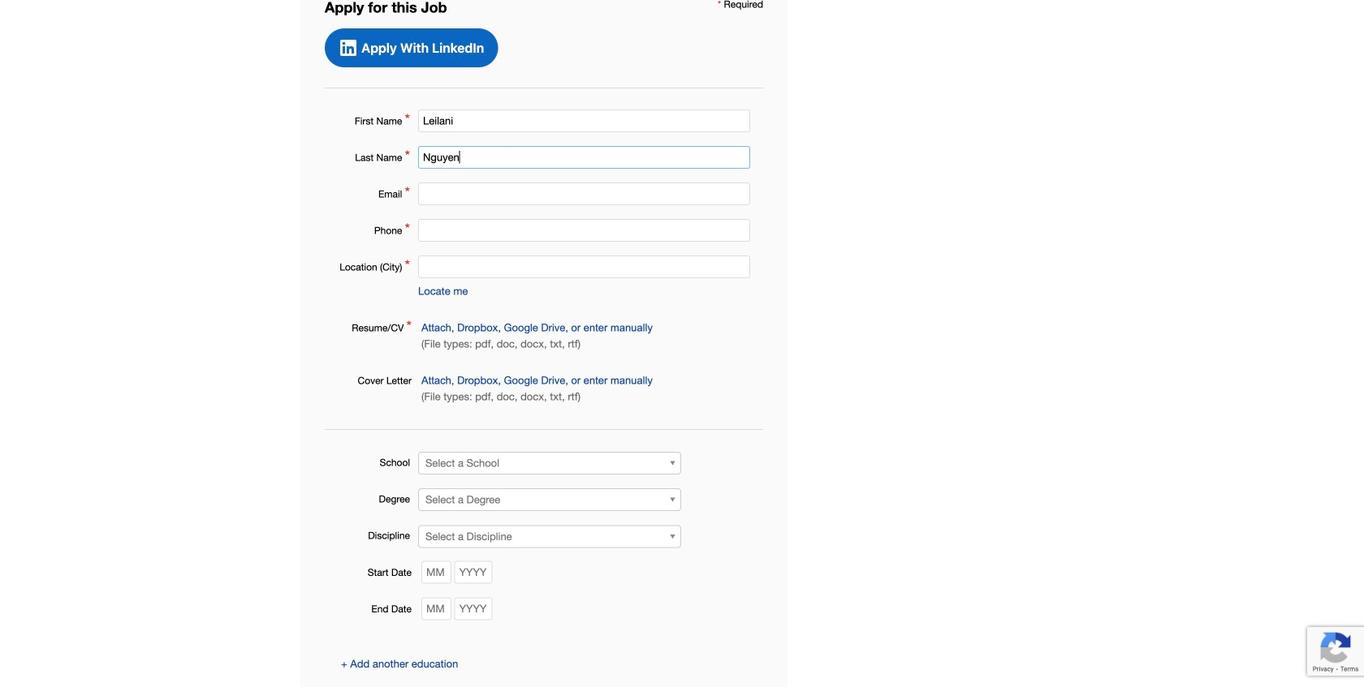 Task type: locate. For each thing, give the bounding box(es) containing it.
None text field
[[418, 110, 750, 132], [418, 256, 750, 279], [418, 110, 750, 132], [418, 256, 750, 279]]

None text field
[[418, 146, 750, 169], [418, 183, 750, 205], [418, 219, 750, 242], [418, 146, 750, 169], [418, 183, 750, 205], [418, 219, 750, 242]]

Education Start Month text field
[[422, 561, 452, 584]]

Education End Year text field
[[455, 598, 493, 621]]



Task type: describe. For each thing, give the bounding box(es) containing it.
Education Start Year text field
[[455, 561, 493, 584]]

Education End Month text field
[[422, 598, 452, 621]]



